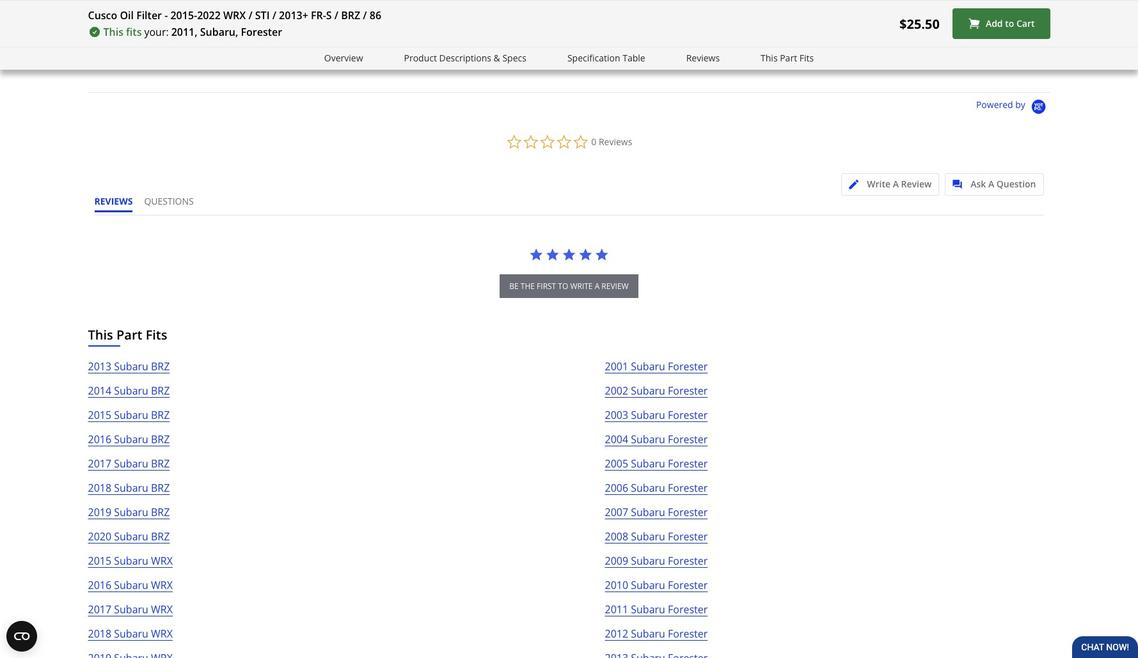Task type: vqa. For each thing, say whether or not it's contained in the screenshot.
Rev
no



Task type: locate. For each thing, give the bounding box(es) containing it.
2014
[[88, 384, 111, 398]]

subaru down 2009 subaru forester link
[[631, 578, 665, 592]]

review
[[901, 178, 932, 190]]

forester for 2002 subaru forester
[[668, 384, 708, 398]]

2015 down 2014
[[88, 408, 111, 422]]

2019 subaru brz
[[88, 505, 170, 519]]

filter up the your:
[[136, 8, 162, 22]]

1 horizontal spatial a
[[988, 178, 994, 190]]

wrx down "2015 subaru wrx" link
[[151, 578, 173, 592]]

2 2015 from the top
[[88, 554, 111, 568]]

forester for 2007 subaru forester
[[668, 505, 708, 519]]

subaru down 2020 subaru brz link
[[114, 554, 148, 568]]

0 horizontal spatial 1 total reviews element
[[490, 50, 593, 61]]

1 vertical spatial reviews
[[599, 135, 632, 148]]

1 horizontal spatial filter
[[431, 39, 451, 50]]

forester down 2009 subaru forester link
[[668, 578, 708, 592]]

product descriptions & specs link
[[404, 51, 527, 66]]

1 1 total reviews element from the left
[[490, 50, 593, 61]]

1 vertical spatial 2018
[[88, 627, 111, 641]]

ngk laser iridium stock heat range...
[[490, 39, 637, 50]]

... right guards on the right
[[1087, 39, 1094, 50]]

2016 subaru wrx
[[88, 578, 173, 592]]

wrx inside 2016 subaru wrx link
[[151, 578, 173, 592]]

subaru for 2019 subaru brz
[[114, 505, 148, 519]]

a for ask
[[988, 178, 994, 190]]

0 horizontal spatial a
[[893, 178, 899, 190]]

brz down 2014 subaru brz link
[[151, 408, 170, 422]]

forester down 2010 subaru forester link
[[668, 602, 708, 617]]

1 horizontal spatial part
[[780, 52, 797, 64]]

forester for 2010 subaru forester
[[668, 578, 708, 592]]

subaru down the 2003 subaru forester link
[[631, 432, 665, 446]]

ti
[[185, 39, 192, 50]]

subaru for 2010 subaru forester
[[631, 578, 665, 592]]

to inside add to cart button
[[1005, 17, 1014, 30]]

2 / from the left
[[272, 8, 276, 22]]

... left oe
[[987, 39, 994, 50]]

filter right (8)
[[431, 39, 451, 50]]

forester down 2007 subaru forester link
[[668, 530, 708, 544]]

2017 subaru wrx
[[88, 602, 173, 617]]

/ left 86
[[363, 8, 367, 22]]

2013
[[88, 359, 111, 373]]

wrx up &
[[484, 39, 501, 50]]

1 total reviews element containing (1)
[[736, 50, 838, 61]]

this up 2013
[[88, 326, 113, 343]]

0 vertical spatial fits
[[800, 52, 814, 64]]

wrx inside the 2018 subaru wrx link
[[151, 627, 173, 641]]

cusco
[[88, 8, 117, 22]]

brz down 2017 subaru brz link
[[151, 481, 170, 495]]

2012 subaru forester
[[605, 627, 708, 641]]

2015 down 2020
[[88, 554, 111, 568]]

forester down 2002 subaru forester link
[[668, 408, 708, 422]]

2008
[[605, 530, 628, 544]]

subaru down 2018 subaru brz link
[[114, 505, 148, 519]]

2015 subaru brz link
[[88, 407, 170, 431]]

brz down 2016 subaru brz 'link'
[[151, 457, 170, 471]]

this
[[103, 25, 123, 39], [761, 52, 778, 64], [88, 326, 113, 343]]

the
[[521, 281, 535, 292]]

tomei expreme ti titantium cat-back...
[[123, 39, 274, 50]]

2 a from the left
[[988, 178, 994, 190]]

oil
[[120, 8, 134, 22], [330, 39, 340, 50], [419, 39, 429, 50]]

stock
[[563, 39, 584, 50]]

forester down 2005 subaru forester link in the right of the page
[[668, 481, 708, 495]]

2017 down 2016 subaru wrx link
[[88, 602, 111, 617]]

wrx inside "2015 subaru wrx" link
[[151, 554, 173, 568]]

brz for 2017 subaru brz
[[151, 457, 170, 471]]

1 vertical spatial 2017
[[88, 602, 111, 617]]

2013+
[[279, 8, 308, 22]]

subaru up '2014 subaru brz'
[[114, 359, 148, 373]]

2006
[[605, 481, 628, 495]]

2 2018 from the top
[[88, 627, 111, 641]]

subaru down 2002 subaru forester link
[[631, 408, 665, 422]]

subaru down 2011 subaru forester link
[[631, 627, 665, 641]]

wrx down 2020 subaru brz link
[[151, 554, 173, 568]]

write a review
[[867, 178, 932, 190]]

filter
[[136, 8, 162, 22], [431, 39, 451, 50]]

0 vertical spatial 2015
[[88, 408, 111, 422]]

tab list
[[94, 195, 205, 215]]

1 vertical spatial filter
[[431, 39, 451, 50]]

subaru down 2007 subaru forester link
[[631, 530, 665, 544]]

subaru for 2006 subaru forester
[[631, 481, 665, 495]]

subaru down 2016 subaru brz 'link'
[[114, 457, 148, 471]]

2016 down "2015 subaru wrx" link
[[88, 578, 111, 592]]

this part fits up 2013 subaru brz
[[88, 326, 167, 343]]

0 vertical spatial 2016
[[88, 432, 111, 446]]

0
[[591, 135, 597, 148]]

0 vertical spatial to
[[1005, 17, 1014, 30]]

olm oe style rain guards -...
[[981, 39, 1094, 50]]

- right radiator
[[985, 39, 987, 50]]

forester down 2011 subaru forester link
[[668, 627, 708, 641]]

reviews down n/a link
[[686, 52, 720, 64]]

style...
[[826, 39, 851, 50]]

table
[[623, 52, 645, 64]]

2003 subaru forester
[[605, 408, 708, 422]]

2004
[[605, 432, 628, 446]]

2009 subaru forester
[[605, 554, 708, 568]]

0 vertical spatial part
[[780, 52, 797, 64]]

0 vertical spatial this
[[103, 25, 123, 39]]

1 horizontal spatial to
[[1005, 17, 1014, 30]]

wrx inside 2017 subaru wrx link
[[151, 602, 173, 617]]

0 vertical spatial this part fits
[[761, 52, 814, 64]]

1 2015 from the top
[[88, 408, 111, 422]]

this part fits link
[[761, 51, 814, 66]]

subaru down 2006 subaru forester link
[[631, 505, 665, 519]]

8 total reviews element
[[368, 50, 470, 61]]

2018 for 2018 subaru wrx
[[88, 627, 111, 641]]

0 vertical spatial reviews
[[686, 52, 720, 64]]

jdm
[[808, 39, 824, 50]]

1 a from the left
[[893, 178, 899, 190]]

brz up '2014 subaru brz'
[[151, 359, 170, 373]]

forester down 2001 subaru forester link
[[668, 384, 708, 398]]

a right ask
[[988, 178, 994, 190]]

forester for 2006 subaru forester
[[668, 481, 708, 495]]

expreme
[[149, 39, 183, 50]]

2022
[[197, 8, 221, 22]]

subaru for 2018 subaru wrx
[[114, 627, 148, 641]]

0 vertical spatial 2018
[[88, 481, 111, 495]]

product descriptions & specs
[[404, 52, 527, 64]]

reviews
[[686, 52, 720, 64], [599, 135, 632, 148]]

- right guards on the right
[[1085, 39, 1087, 50]]

0 horizontal spatial oil
[[120, 8, 134, 22]]

subaru for 2008 subaru forester
[[631, 530, 665, 544]]

1 2017 from the top
[[88, 457, 111, 471]]

2002
[[605, 384, 628, 398]]

wrx for 2016 subaru wrx
[[151, 578, 173, 592]]

ngk
[[490, 39, 508, 50]]

forester down the 2004 subaru forester link
[[668, 457, 708, 471]]

oil up overview at the top left of the page
[[330, 39, 340, 50]]

ngk laser iridium stock heat range... link
[[490, 0, 637, 50]]

a inside dropdown button
[[988, 178, 994, 190]]

subaru down the 2004 subaru forester link
[[631, 457, 665, 471]]

0 horizontal spatial this part fits
[[88, 326, 167, 343]]

radiator
[[950, 39, 983, 50]]

1 vertical spatial this part fits
[[88, 326, 167, 343]]

s
[[326, 8, 332, 22]]

2016 inside 'link'
[[88, 432, 111, 446]]

forester up 2002 subaru forester in the bottom of the page
[[668, 359, 708, 373]]

oil up fits
[[120, 8, 134, 22]]

2013 subaru brz
[[88, 359, 170, 373]]

1 ... from the left
[[987, 39, 994, 50]]

subaru down 2014 subaru brz link
[[114, 408, 148, 422]]

dialog image
[[953, 180, 969, 189]]

part down the facelift
[[780, 52, 797, 64]]

2009
[[605, 554, 628, 568]]

2018
[[88, 481, 111, 495], [88, 627, 111, 641]]

2004 subaru forester
[[605, 432, 708, 446]]

/ right the sti
[[272, 8, 276, 22]]

1 horizontal spatial this part fits
[[761, 52, 814, 64]]

part
[[780, 52, 797, 64], [116, 326, 142, 343]]

a right "write"
[[893, 178, 899, 190]]

star image
[[397, 52, 406, 61], [500, 52, 510, 61], [510, 52, 519, 61], [519, 52, 529, 61], [642, 52, 651, 61], [755, 52, 764, 61], [764, 52, 774, 61], [774, 52, 784, 61], [595, 247, 609, 261]]

2 1 total reviews element from the left
[[736, 50, 838, 61]]

subaru down 2015 subaru brz link
[[114, 432, 148, 446]]

subaru for 2015 subaru brz
[[114, 408, 148, 422]]

a inside 'dropdown button'
[[893, 178, 899, 190]]

1 vertical spatial to
[[558, 281, 568, 292]]

wrx
[[223, 8, 246, 22], [484, 39, 501, 50], [151, 554, 173, 568], [151, 578, 173, 592], [151, 602, 173, 617], [151, 627, 173, 641]]

a
[[893, 178, 899, 190], [988, 178, 994, 190]]

this down cusco
[[103, 25, 123, 39]]

2 2017 from the top
[[88, 602, 111, 617]]

2016 subaru brz
[[88, 432, 170, 446]]

1 vertical spatial fits
[[146, 326, 167, 343]]

star image
[[406, 52, 416, 61], [490, 52, 500, 61], [613, 52, 623, 61], [623, 52, 632, 61], [632, 52, 642, 61], [529, 247, 543, 261], [546, 247, 560, 261], [562, 247, 576, 261], [578, 247, 593, 261]]

powered by link
[[976, 99, 1050, 115]]

2005 subaru forester link
[[605, 455, 708, 480]]

open widget image
[[6, 621, 37, 652]]

3 / from the left
[[335, 8, 339, 22]]

tomei
[[123, 39, 147, 50]]

/ right 's'
[[335, 8, 339, 22]]

1 total reviews element
[[490, 50, 593, 61], [736, 50, 838, 61]]

1 vertical spatial 2015
[[88, 554, 111, 568]]

brz down 2015 subaru brz link
[[151, 432, 170, 446]]

2 ... from the left
[[1087, 39, 1094, 50]]

1 vertical spatial part
[[116, 326, 142, 343]]

forester for 2009 subaru forester
[[668, 554, 708, 568]]

brz for 2020 subaru brz
[[151, 530, 170, 544]]

forester for 2004 subaru forester
[[668, 432, 708, 446]]

by
[[1016, 99, 1026, 111]]

oil up product
[[419, 39, 429, 50]]

0 horizontal spatial filter
[[136, 8, 162, 22]]

subaru for 2017 subaru wrx
[[114, 602, 148, 617]]

subaru down 2016 subaru wrx link
[[114, 602, 148, 617]]

subaru for 2002 subaru forester
[[631, 384, 665, 398]]

2012
[[605, 627, 628, 641]]

brz for 2018 subaru brz
[[151, 481, 170, 495]]

to right add on the right top
[[1005, 17, 1014, 30]]

subaru for 2014 subaru brz
[[114, 384, 148, 398]]

subaru down 2013 subaru brz link
[[114, 384, 148, 398]]

2014 subaru brz
[[88, 384, 170, 398]]

(1)
[[784, 50, 793, 61]]

2 horizontal spatial oil
[[419, 39, 429, 50]]

1 vertical spatial 2016
[[88, 578, 111, 592]]

fits down jdm
[[800, 52, 814, 64]]

brz down 2013 subaru brz link
[[151, 384, 170, 398]]

wrx down 2017 subaru wrx link
[[151, 627, 173, 641]]

oe
[[1001, 39, 1012, 50]]

oem
[[398, 39, 416, 50]]

2020 subaru brz
[[88, 530, 170, 544]]

brz inside 'link'
[[151, 432, 170, 446]]

forester down 2008 subaru forester link
[[668, 554, 708, 568]]

brz down 2018 subaru brz link
[[151, 505, 170, 519]]

drain
[[343, 39, 364, 50]]

question
[[997, 178, 1036, 190]]

subaru down 2017 subaru brz link
[[114, 481, 148, 495]]

subaru for 2016 subaru brz
[[114, 432, 148, 446]]

this part fits down the facelift
[[761, 52, 814, 64]]

subaru down 2017 subaru wrx link
[[114, 627, 148, 641]]

0 horizontal spatial ...
[[987, 39, 994, 50]]

subaru for 2013 subaru brz
[[114, 359, 148, 373]]

1 2016 from the top
[[88, 432, 111, 446]]

reviews right 0
[[599, 135, 632, 148]]

brz down the 2019 subaru brz link
[[151, 530, 170, 544]]

2 2016 from the top
[[88, 578, 111, 592]]

0 horizontal spatial to
[[558, 281, 568, 292]]

1 horizontal spatial ...
[[1087, 39, 1094, 50]]

2015 subaru brz
[[88, 408, 170, 422]]

wrx down 2016 subaru wrx link
[[151, 602, 173, 617]]

1 2018 from the top
[[88, 481, 111, 495]]

2018 up the 2019
[[88, 481, 111, 495]]

1 horizontal spatial 1 total reviews element
[[736, 50, 838, 61]]

facelift
[[779, 39, 806, 50]]

2018 subaru brz link
[[88, 480, 170, 504]]

subaru down 2001 subaru forester link
[[631, 384, 665, 398]]

forester down the 2003 subaru forester link
[[668, 432, 708, 446]]

2015 for 2015 subaru wrx
[[88, 554, 111, 568]]

subaru for 2016 subaru wrx
[[114, 578, 148, 592]]

fits up 2013 subaru brz
[[146, 326, 167, 343]]

1 horizontal spatial reviews
[[686, 52, 720, 64]]

subaru up 2002 subaru forester in the bottom of the page
[[631, 359, 665, 373]]

subaru inside 'link'
[[114, 432, 148, 446]]

2 vertical spatial this
[[88, 326, 113, 343]]

2003
[[605, 408, 628, 422]]

2016 down 2015 subaru brz link
[[88, 432, 111, 446]]

subaru down 2005 subaru forester link in the right of the page
[[631, 481, 665, 495]]

0 reviews
[[591, 135, 632, 148]]

this down subispeed
[[761, 52, 778, 64]]

forester down 2006 subaru forester link
[[668, 505, 708, 519]]

subaru down 2008 subaru forester link
[[631, 554, 665, 568]]

subaru down "2015 subaru wrx" link
[[114, 578, 148, 592]]

this part fits
[[761, 52, 814, 64], [88, 326, 167, 343]]

2011
[[605, 602, 628, 617]]

fumoto quick engine oil drain valve...
[[245, 39, 393, 50]]

descriptions
[[439, 52, 491, 64]]

subaru down 2010 subaru forester link
[[631, 602, 665, 617]]

/ left the sti
[[249, 8, 253, 22]]

rain
[[1035, 39, 1052, 50]]

2017 down 2016 subaru brz 'link'
[[88, 457, 111, 471]]

2017 for 2017 subaru wrx
[[88, 602, 111, 617]]

2018 down 2017 subaru wrx link
[[88, 627, 111, 641]]

part up 2013 subaru brz
[[116, 326, 142, 343]]

range...
[[607, 39, 637, 50]]

0 vertical spatial 2017
[[88, 457, 111, 471]]

subaru down the 2019 subaru brz link
[[114, 530, 148, 544]]

11 total reviews element
[[613, 50, 715, 61]]

subispeed facelift jdm style...
[[736, 39, 851, 50]]

to right first
[[558, 281, 568, 292]]



Task type: describe. For each thing, give the bounding box(es) containing it.
7 total reviews element
[[245, 50, 348, 61]]

wrx for 2017 subaru wrx
[[151, 602, 173, 617]]

koyo
[[858, 39, 877, 50]]

2006 subaru forester link
[[605, 480, 708, 504]]

subaru for 2004 subaru forester
[[631, 432, 665, 446]]

forester for 2011 subaru forester
[[668, 602, 708, 617]]

write
[[570, 281, 593, 292]]

your:
[[144, 25, 169, 39]]

specs
[[503, 52, 527, 64]]

2017 subaru brz link
[[88, 455, 170, 480]]

0 horizontal spatial reviews
[[599, 135, 632, 148]]

2001
[[605, 359, 628, 373]]

tab list containing reviews
[[94, 195, 205, 215]]

2011 subaru forester
[[605, 602, 708, 617]]

forester for 2012 subaru forester
[[668, 627, 708, 641]]

subaru for 2007 subaru forester
[[631, 505, 665, 519]]

2012 subaru forester link
[[605, 626, 708, 650]]

2015 for 2015 subaru brz
[[88, 408, 111, 422]]

wrx inside subaru oem oil filter - 2015+ wrx link
[[484, 39, 501, 50]]

fits
[[126, 25, 142, 39]]

2004 subaru forester link
[[605, 431, 708, 455]]

subaru for 2012 subaru forester
[[631, 627, 665, 641]]

subaru for 2005 subaru forester
[[631, 457, 665, 471]]

2005 subaru forester
[[605, 457, 708, 471]]

brz for 2013 subaru brz
[[151, 359, 170, 373]]

subispeed
[[736, 39, 777, 50]]

2020
[[88, 530, 111, 544]]

iridium
[[533, 39, 561, 50]]

koyo aluminum racing radiator -...
[[858, 39, 994, 50]]

forester for 2001 subaru forester
[[668, 359, 708, 373]]

back...
[[249, 39, 274, 50]]

brz for 2015 subaru brz
[[151, 408, 170, 422]]

wrx for 2018 subaru wrx
[[151, 627, 173, 641]]

forester down the sti
[[241, 25, 282, 39]]

2010
[[605, 578, 628, 592]]

2017 subaru brz
[[88, 457, 170, 471]]

0 horizontal spatial fits
[[146, 326, 167, 343]]

2011,
[[171, 25, 197, 39]]

1 horizontal spatial oil
[[330, 39, 340, 50]]

- left the 2015+
[[453, 39, 456, 50]]

racing
[[922, 39, 947, 50]]

2015-
[[170, 8, 197, 22]]

2001 subaru forester
[[605, 359, 708, 373]]

86
[[370, 8, 381, 22]]

2017 for 2017 subaru brz
[[88, 457, 111, 471]]

subaru,
[[200, 25, 238, 39]]

this fits your: 2011, subaru, forester
[[103, 25, 282, 39]]

add
[[986, 17, 1003, 30]]

engine
[[302, 39, 328, 50]]

1 vertical spatial this
[[761, 52, 778, 64]]

product
[[404, 52, 437, 64]]

valve...
[[366, 39, 393, 50]]

2018 subaru wrx link
[[88, 626, 173, 650]]

1 total reviews element for laser
[[490, 50, 593, 61]]

2014 subaru brz link
[[88, 382, 170, 407]]

2016 for 2016 subaru wrx
[[88, 578, 111, 592]]

reviews link
[[686, 51, 720, 66]]

brz right 's'
[[341, 8, 360, 22]]

be
[[509, 281, 519, 292]]

2008 subaru forester
[[605, 530, 708, 544]]

2007
[[605, 505, 628, 519]]

2007 subaru forester
[[605, 505, 708, 519]]

2020 subaru brz link
[[88, 528, 170, 553]]

cusco oil filter - 2015-2022 wrx / sti / 2013+ fr-s / brz / 86
[[88, 8, 381, 22]]

forester for 2005 subaru forester
[[668, 457, 708, 471]]

subaru for 2009 subaru forester
[[631, 554, 665, 568]]

overview
[[324, 52, 363, 64]]

2016 subaru brz link
[[88, 431, 170, 455]]

quick
[[277, 39, 299, 50]]

a for write
[[893, 178, 899, 190]]

olm
[[981, 39, 999, 50]]

wrx up the "subaru,"
[[223, 8, 246, 22]]

2015 subaru wrx link
[[88, 553, 173, 577]]

wrx for 2015 subaru wrx
[[151, 554, 173, 568]]

specification table
[[567, 52, 645, 64]]

subaru for 2003 subaru forester
[[631, 408, 665, 422]]

brz for 2014 subaru brz
[[151, 384, 170, 398]]

2002 subaru forester
[[605, 384, 708, 398]]

powered by
[[976, 99, 1028, 111]]

subaru for 2020 subaru brz
[[114, 530, 148, 544]]

fumoto quick engine oil drain valve... link
[[245, 0, 393, 50]]

forester for 2008 subaru forester
[[668, 530, 708, 544]]

be the first to write a review
[[509, 281, 629, 292]]

n/a
[[613, 39, 628, 50]]

write a review button
[[841, 173, 940, 196]]

overview link
[[324, 51, 363, 66]]

&
[[494, 52, 500, 64]]

2019 subaru brz link
[[88, 504, 170, 528]]

2002 subaru forester link
[[605, 382, 708, 407]]

ask a question
[[971, 178, 1036, 190]]

subaru for 2011 subaru forester
[[631, 602, 665, 617]]

brz for 2019 subaru brz
[[151, 505, 170, 519]]

2010 subaru forester link
[[605, 577, 708, 601]]

2016 for 2016 subaru brz
[[88, 432, 111, 446]]

n/a link
[[613, 0, 715, 50]]

brz for 2016 subaru brz
[[151, 432, 170, 446]]

subaru for 2017 subaru brz
[[114, 457, 148, 471]]

1 total reviews element for facelift
[[736, 50, 838, 61]]

2016 subaru wrx link
[[88, 577, 173, 601]]

0 vertical spatial filter
[[136, 8, 162, 22]]

ask
[[971, 178, 986, 190]]

subaru left oem
[[368, 39, 396, 50]]

koyo aluminum racing radiator -... link
[[858, 0, 994, 50]]

- left 2015-
[[165, 8, 168, 22]]

2018 for 2018 subaru brz
[[88, 481, 111, 495]]

tomei expreme ti titantium cat-back... link
[[123, 0, 274, 50]]

titantium
[[194, 39, 232, 50]]

style
[[1015, 39, 1033, 50]]

0 horizontal spatial part
[[116, 326, 142, 343]]

1 / from the left
[[249, 8, 253, 22]]

to inside be the first to write a review button
[[558, 281, 568, 292]]

2017 subaru wrx link
[[88, 601, 173, 626]]

1 horizontal spatial fits
[[800, 52, 814, 64]]

aluminum
[[880, 39, 920, 50]]

write
[[867, 178, 891, 190]]

specification
[[567, 52, 620, 64]]

2008 subaru forester link
[[605, 528, 708, 553]]

$25.50
[[900, 15, 940, 32]]

4 / from the left
[[363, 8, 367, 22]]

fumoto
[[245, 39, 275, 50]]

subaru for 2015 subaru wrx
[[114, 554, 148, 568]]

forester for 2003 subaru forester
[[668, 408, 708, 422]]

2003 subaru forester link
[[605, 407, 708, 431]]

2019
[[88, 505, 111, 519]]

subaru for 2018 subaru brz
[[114, 481, 148, 495]]

filter inside subaru oem oil filter - 2015+ wrx link
[[431, 39, 451, 50]]

write no frame image
[[849, 180, 865, 189]]

2018 subaru wrx
[[88, 627, 173, 641]]

subaru for 2001 subaru forester
[[631, 359, 665, 373]]



